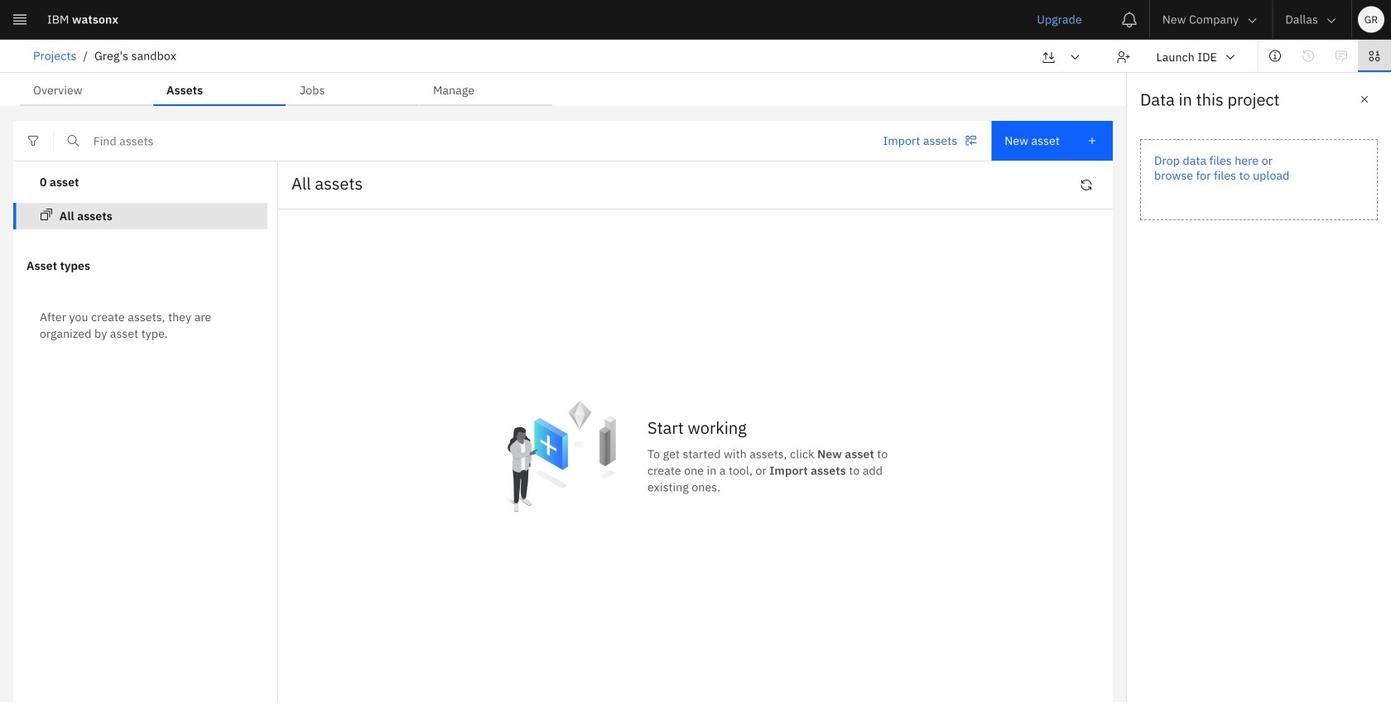 Task type: vqa. For each thing, say whether or not it's contained in the screenshot.
arrow icon
yes



Task type: locate. For each thing, give the bounding box(es) containing it.
None search field
[[54, 121, 869, 161]]

import assets image
[[964, 134, 978, 147]]

action bar element
[[0, 40, 1391, 74]]

start working image
[[495, 390, 628, 522]]

0 horizontal spatial arrow image
[[1224, 51, 1237, 64]]

refresh image
[[1080, 178, 1093, 192]]

global navigation element
[[0, 0, 1391, 702]]

2 horizontal spatial arrow image
[[1325, 14, 1338, 27]]

tab list
[[20, 73, 552, 106]]

arrow image
[[1246, 14, 1259, 27], [1325, 14, 1338, 27], [1224, 51, 1237, 64]]

notifications image
[[1121, 11, 1138, 28]]

1 horizontal spatial arrow image
[[1246, 14, 1259, 27]]

data panel element
[[1126, 73, 1391, 702]]



Task type: describe. For each thing, give the bounding box(es) containing it.
new company image
[[1245, 49, 1258, 62]]

new asset image
[[1086, 134, 1099, 147]]

data image
[[1368, 49, 1381, 63]]

arrow image
[[1069, 51, 1082, 64]]

Find assets text field
[[54, 121, 869, 161]]

close image
[[1358, 93, 1372, 106]]

pending collaborator table toolbar element
[[53, 619, 1338, 698]]



